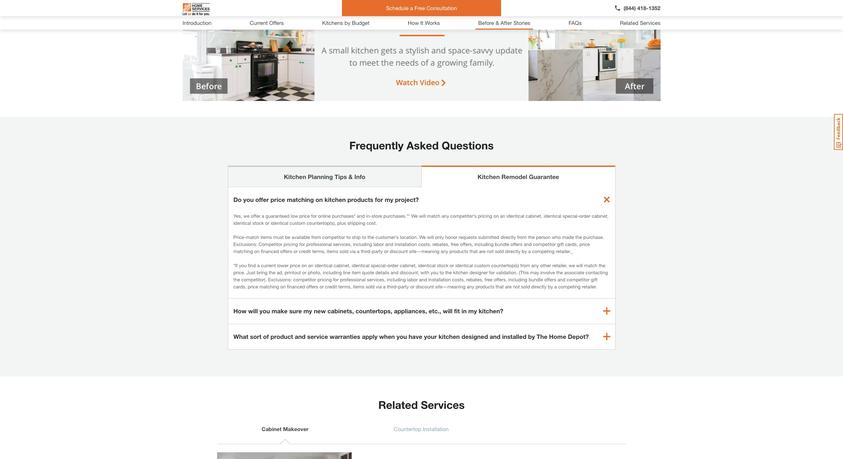 Task type: describe. For each thing, give the bounding box(es) containing it.
are inside price-match items must be available from competitor to ship to the customer's location. we will only honor requests submitted directly from the person who made the purchase. exclusions: competitor pricing for professional services, including labor and installation costs, rebates, free offers, including bundle offers and competitor gift cards, price matching on financed offers or credit terms, items sold via a third-party or discount site—meaning any products that are not sold directly by a competing retailer._
[[479, 248, 486, 254]]

will inside price-match items must be available from competitor to ship to the customer's location. we will only honor requests submitted directly from the person who made the purchase. exclusions: competitor pricing for professional services, including labor and installation costs, rebates, free offers, including bundle offers and competitor gift cards, price matching on financed offers or credit terms, items sold via a third-party or discount site—meaning any products that are not sold directly by a competing retailer._
[[427, 234, 434, 240]]

matching inside price-match items must be available from competitor to ship to the customer's location. we will only honor requests submitted directly from the person who made the purchase. exclusions: competitor pricing for professional services, including labor and installation costs, rebates, free offers, including bundle offers and competitor gift cards, price matching on financed offers or credit terms, items sold via a third-party or discount site—meaning any products that are not sold directly by a competing retailer._
[[234, 248, 253, 254]]

including down "(this" on the bottom right of page
[[509, 277, 528, 282]]

by inside 'if you find a current lower price on an identical cabinet, identical special-order cabinet, identical stock or identical custom countertop(s) from any other retailer, we will match the price. just bring the ad, printout or photo, including line item quote details and discount, with you to the kitchen designer for validation. (this may involve the associate contacting the competitor). exclusions: competitor pricing for professional services, including labor and installation costs, rebates, free offers, including bundle offers and competitor gift cards, price matching on financed offers or credit terms, items sold via a third-party or discount site—meaning any products that are not sold directly by a competing retailer.'
[[548, 284, 553, 290]]

with
[[421, 270, 430, 275]]

rebates, inside 'if you find a current lower price on an identical cabinet, identical special-order cabinet, identical stock or identical custom countertop(s) from any other retailer, we will match the price. just bring the ad, printout or photo, including line item quote details and discount, with you to the kitchen designer for validation. (this may involve the associate contacting the competitor). exclusions: competitor pricing for professional services, including labor and installation costs, rebates, free offers, including bundle offers and competitor gift cards, price matching on financed offers or credit terms, items sold via a third-party or discount site—meaning any products that are not sold directly by a competing retailer.'
[[467, 277, 484, 282]]

0 vertical spatial &
[[496, 20, 499, 26]]

services, inside price-match items must be available from competitor to ship to the customer's location. we will only honor requests submitted directly from the person who made the purchase. exclusions: competitor pricing for professional services, including labor and installation costs, rebates, free offers, including bundle offers and competitor gift cards, price matching on financed offers or credit terms, items sold via a third-party or discount site—meaning any products that are not sold directly by a competing retailer._
[[333, 241, 352, 247]]

the left ad,
[[269, 270, 276, 275]]

kitchen for kitchen planning tips & info
[[284, 173, 306, 180]]

retailer.
[[582, 284, 597, 290]]

competitor down photo,
[[293, 277, 316, 282]]

1 horizontal spatial services
[[640, 20, 661, 26]]

from down countertop(s),
[[312, 234, 321, 240]]

and up "(this" on the bottom right of page
[[524, 241, 532, 247]]

price up printout at the bottom
[[290, 263, 301, 268]]

and inside 'yes, we offer a guaranteed low price for online purchases* and in-store purchases.** we will match any competitor's pricing on an identical cabinet, identical special-order cabinet, identical stock or identical custom countertop(s), plus shipping cost.'
[[357, 213, 365, 219]]

available
[[292, 234, 310, 240]]

how for how will you make sure my new cabinets, countertops, appliances, etc., will fit in my kitchen?
[[234, 307, 247, 315]]

discount inside price-match items must be available from competitor to ship to the customer's location. we will only honor requests submitted directly from the person who made the purchase. exclusions: competitor pricing for professional services, including labor and installation costs, rebates, free offers, including bundle offers and competitor gift cards, price matching on financed offers or credit terms, items sold via a third-party or discount site—meaning any products that are not sold directly by a competing retailer._
[[390, 248, 408, 254]]

that inside price-match items must be available from competitor to ship to the customer's location. we will only honor requests submitted directly from the person who made the purchase. exclusions: competitor pricing for professional services, including labor and installation costs, rebates, free offers, including bundle offers and competitor gift cards, price matching on financed offers or credit terms, items sold via a third-party or discount site—meaning any products that are not sold directly by a competing retailer._
[[470, 248, 478, 254]]

on inside price-match items must be available from competitor to ship to the customer's location. we will only honor requests submitted directly from the person who made the purchase. exclusions: competitor pricing for professional services, including labor and installation costs, rebates, free offers, including bundle offers and competitor gift cards, price matching on financed offers or credit terms, items sold via a third-party or discount site—meaning any products that are not sold directly by a competing retailer._
[[254, 248, 260, 254]]

items inside 'if you find a current lower price on an identical cabinet, identical special-order cabinet, identical stock or identical custom countertop(s) from any other retailer, we will match the price. just bring the ad, printout or photo, including line item quote details and discount, with you to the kitchen designer for validation. (this may involve the associate contacting the competitor). exclusions: competitor pricing for professional services, including labor and installation costs, rebates, free offers, including bundle offers and competitor gift cards, price matching on financed offers or credit terms, items sold via a third-party or discount site—meaning any products that are not sold directly by a competing retailer.'
[[353, 284, 365, 290]]

kitchens by budget
[[322, 20, 370, 26]]

just
[[247, 270, 256, 275]]

gift inside 'if you find a current lower price on an identical cabinet, identical special-order cabinet, identical stock or identical custom countertop(s) from any other retailer, we will match the price. just bring the ad, printout or photo, including line item quote details and discount, with you to the kitchen designer for validation. (this may involve the associate contacting the competitor). exclusions: competitor pricing for professional services, including labor and installation costs, rebates, free offers, including bundle offers and competitor gift cards, price matching on financed offers or credit terms, items sold via a third-party or discount site—meaning any products that are not sold directly by a competing retailer.'
[[591, 277, 598, 282]]

kitchen inside 'if you find a current lower price on an identical cabinet, identical special-order cabinet, identical stock or identical custom countertop(s) from any other retailer, we will match the price. just bring the ad, printout or photo, including line item quote details and discount, with you to the kitchen designer for validation. (this may involve the associate contacting the competitor). exclusions: competitor pricing for professional services, including labor and installation costs, rebates, free offers, including bundle offers and competitor gift cards, price matching on financed offers or credit terms, items sold via a third-party or discount site—meaning any products that are not sold directly by a competing retailer.'
[[453, 270, 469, 275]]

price-match items must be available from competitor to ship to the customer's location. we will only honor requests submitted directly from the person who made the purchase. exclusions: competitor pricing for professional services, including labor and installation costs, rebates, free offers, including bundle offers and competitor gift cards, price matching on financed offers or credit terms, items sold via a third-party or discount site—meaning any products that are not sold directly by a competing retailer._
[[234, 234, 604, 254]]

project?
[[395, 196, 419, 203]]

competitor down person
[[533, 241, 556, 247]]

via inside price-match items must be available from competitor to ship to the customer's location. we will only honor requests submitted directly from the person who made the purchase. exclusions: competitor pricing for professional services, including labor and installation costs, rebates, free offers, including bundle offers and competitor gift cards, price matching on financed offers or credit terms, items sold via a third-party or discount site—meaning any products that are not sold directly by a competing retailer._
[[350, 248, 356, 254]]

offers down photo,
[[307, 284, 318, 290]]

before and after small kitchen remodel with white cabinetry, waterfall countertop and open shelving image
[[183, 1, 661, 101]]

frequently asked questions
[[350, 139, 494, 152]]

offers, inside 'if you find a current lower price on an identical cabinet, identical special-order cabinet, identical stock or identical custom countertop(s) from any other retailer, we will match the price. just bring the ad, printout or photo, including line item quote details and discount, with you to the kitchen designer for validation. (this may involve the associate contacting the competitor). exclusions: competitor pricing for professional services, including labor and installation costs, rebates, free offers, including bundle offers and competitor gift cards, price matching on financed offers or credit terms, items sold via a third-party or discount site—meaning any products that are not sold directly by a competing retailer.'
[[494, 277, 507, 282]]

0 vertical spatial related
[[620, 20, 639, 26]]

sure
[[289, 307, 302, 315]]

cabinets,
[[328, 307, 354, 315]]

the down retailer,
[[557, 270, 563, 275]]

cabinet
[[262, 426, 282, 432]]

products inside price-match items must be available from competitor to ship to the customer's location. we will only honor requests submitted directly from the person who made the purchase. exclusions: competitor pricing for professional services, including labor and installation costs, rebates, free offers, including bundle offers and competitor gift cards, price matching on financed offers or credit terms, items sold via a third-party or discount site—meaning any products that are not sold directly by a competing retailer._
[[450, 248, 469, 254]]

shipping
[[348, 220, 366, 226]]

current
[[250, 20, 268, 26]]

plus
[[337, 220, 346, 226]]

guarantee
[[529, 173, 560, 180]]

a right find
[[257, 263, 260, 268]]

via inside 'if you find a current lower price on an identical cabinet, identical special-order cabinet, identical stock or identical custom countertop(s) from any other retailer, we will match the price. just bring the ad, printout or photo, including line item quote details and discount, with you to the kitchen designer for validation. (this may involve the associate contacting the competitor). exclusions: competitor pricing for professional services, including labor and installation costs, rebates, free offers, including bundle offers and competitor gift cards, price matching on financed offers or credit terms, items sold via a third-party or discount site—meaning any products that are not sold directly by a competing retailer.'
[[376, 284, 382, 290]]

apply
[[362, 333, 378, 340]]

requests
[[459, 234, 477, 240]]

service
[[307, 333, 328, 340]]

after
[[501, 20, 512, 26]]

0 horizontal spatial to
[[347, 234, 351, 240]]

terms, inside 'if you find a current lower price on an identical cabinet, identical special-order cabinet, identical stock or identical custom countertop(s) from any other retailer, we will match the price. just bring the ad, printout or photo, including line item quote details and discount, with you to the kitchen designer for validation. (this may involve the associate contacting the competitor). exclusions: competitor pricing for professional services, including labor and installation costs, rebates, free offers, including bundle offers and competitor gift cards, price matching on financed offers or credit terms, items sold via a third-party or discount site—meaning any products that are not sold directly by a competing retailer.'
[[339, 284, 352, 290]]

stock inside 'yes, we offer a guaranteed low price for online purchases* and in-store purchases.** we will match any competitor's pricing on an identical cabinet, identical special-order cabinet, identical stock or identical custom countertop(s), plus shipping cost.'
[[253, 220, 264, 226]]

or left photo,
[[302, 270, 307, 275]]

your
[[424, 333, 437, 340]]

you left "have"
[[397, 333, 407, 340]]

do it for you logo image
[[183, 0, 210, 19]]

works
[[425, 20, 440, 26]]

ad,
[[277, 270, 284, 275]]

what sort of product and service warranties apply when you have your kitchen designed and installed by the home depot?
[[234, 333, 589, 340]]

fit
[[454, 307, 460, 315]]

for up cabinets,
[[333, 277, 339, 282]]

or down available on the bottom of page
[[294, 248, 298, 254]]

do
[[234, 196, 242, 203]]

the down price.
[[234, 277, 240, 282]]

labor inside price-match items must be available from competitor to ship to the customer's location. we will only honor requests submitted directly from the person who made the purchase. exclusions: competitor pricing for professional services, including labor and installation costs, rebates, free offers, including bundle offers and competitor gift cards, price matching on financed offers or credit terms, items sold via a third-party or discount site—meaning any products that are not sold directly by a competing retailer._
[[374, 241, 384, 247]]

price inside 'yes, we offer a guaranteed low price for online purchases* and in-store purchases.** we will match any competitor's pricing on an identical cabinet, identical special-order cabinet, identical stock or identical custom countertop(s), plus shipping cost.'
[[300, 213, 310, 219]]

depot?
[[568, 333, 589, 340]]

the right with
[[445, 270, 452, 275]]

party inside 'if you find a current lower price on an identical cabinet, identical special-order cabinet, identical stock or identical custom countertop(s) from any other retailer, we will match the price. just bring the ad, printout or photo, including line item quote details and discount, with you to the kitchen designer for validation. (this may involve the associate contacting the competitor). exclusions: competitor pricing for professional services, including labor and installation costs, rebates, free offers, including bundle offers and competitor gift cards, price matching on financed offers or credit terms, items sold via a third-party or discount site—meaning any products that are not sold directly by a competing retailer.'
[[398, 284, 409, 290]]

of
[[263, 333, 269, 340]]

(844) 418-1352 link
[[615, 4, 661, 12]]

terms, inside price-match items must be available from competitor to ship to the customer's location. we will only honor requests submitted directly from the person who made the purchase. exclusions: competitor pricing for professional services, including labor and installation costs, rebates, free offers, including bundle offers and competitor gift cards, price matching on financed offers or credit terms, items sold via a third-party or discount site—meaning any products that are not sold directly by a competing retailer._
[[312, 248, 326, 254]]

we inside 'if you find a current lower price on an identical cabinet, identical special-order cabinet, identical stock or identical custom countertop(s) from any other retailer, we will match the price. just bring the ad, printout or photo, including line item quote details and discount, with you to the kitchen designer for validation. (this may involve the associate contacting the competitor). exclusions: competitor pricing for professional services, including labor and installation costs, rebates, free offers, including bundle offers and competitor gift cards, price matching on financed offers or credit terms, items sold via a third-party or discount site—meaning any products that are not sold directly by a competing retailer.'
[[569, 263, 575, 268]]

including left line
[[323, 270, 342, 275]]

store
[[372, 213, 382, 219]]

sold up countertop(s) on the bottom right
[[495, 248, 504, 254]]

a inside 'yes, we offer a guaranteed low price for online purchases* and in-store purchases.** we will match any competitor's pricing on an identical cabinet, identical special-order cabinet, identical stock or identical custom countertop(s), plus shipping cost.'
[[262, 213, 264, 219]]

and left 'service'
[[295, 333, 306, 340]]

how will you make sure my new cabinets, countertops, appliances, etc., will fit in my kitchen?
[[234, 307, 504, 315]]

purchase.
[[584, 234, 604, 240]]

by left the
[[528, 333, 535, 340]]

price-
[[234, 234, 246, 240]]

cards, inside price-match items must be available from competitor to ship to the customer's location. we will only honor requests submitted directly from the person who made the purchase. exclusions: competitor pricing for professional services, including labor and installation costs, rebates, free offers, including bundle offers and competitor gift cards, price matching on financed offers or credit terms, items sold via a third-party or discount site—meaning any products that are not sold directly by a competing retailer._
[[565, 241, 578, 247]]

may
[[530, 270, 539, 275]]

appliances,
[[394, 307, 427, 315]]

cabinet, up line
[[334, 263, 351, 268]]

on right the lower
[[302, 263, 307, 268]]

and down retailer,
[[558, 277, 566, 282]]

online
[[318, 213, 331, 219]]

and right details
[[391, 270, 399, 275]]

you left 'make' at bottom
[[260, 307, 270, 315]]

competing inside 'if you find a current lower price on an identical cabinet, identical special-order cabinet, identical stock or identical custom countertop(s) from any other retailer, we will match the price. just bring the ad, printout or photo, including line item quote details and discount, with you to the kitchen designer for validation. (this may involve the associate contacting the competitor). exclusions: competitor pricing for professional services, including labor and installation costs, rebates, free offers, including bundle offers and competitor gift cards, price matching on financed offers or credit terms, items sold via a third-party or discount site—meaning any products that are not sold directly by a competing retailer.'
[[559, 284, 581, 290]]

1 vertical spatial related services
[[379, 399, 465, 411]]

countertop(s),
[[307, 220, 336, 226]]

pricing inside 'yes, we offer a guaranteed low price for online purchases* and in-store purchases.** we will match any competitor's pricing on an identical cabinet, identical special-order cabinet, identical stock or identical custom countertop(s), plus shipping cost.'
[[478, 213, 493, 219]]

price up guaranteed
[[271, 196, 285, 203]]

that inside 'if you find a current lower price on an identical cabinet, identical special-order cabinet, identical stock or identical custom countertop(s) from any other retailer, we will match the price. just bring the ad, printout or photo, including line item quote details and discount, with you to the kitchen designer for validation. (this may involve the associate contacting the competitor). exclusions: competitor pricing for professional services, including labor and installation costs, rebates, free offers, including bundle offers and competitor gift cards, price matching on financed offers or credit terms, items sold via a third-party or discount site—meaning any products that are not sold directly by a competing retailer.'
[[496, 284, 504, 290]]

have
[[409, 333, 423, 340]]

2 vertical spatial kitchen
[[439, 333, 460, 340]]

a up the may
[[529, 248, 531, 254]]

professional inside price-match items must be available from competitor to ship to the customer's location. we will only honor requests submitted directly from the person who made the purchase. exclusions: competitor pricing for professional services, including labor and installation costs, rebates, free offers, including bundle offers and competitor gift cards, price matching on financed offers or credit terms, items sold via a third-party or discount site—meaning any products that are not sold directly by a competing retailer._
[[306, 241, 332, 247]]

order inside 'yes, we offer a guaranteed low price for online purchases* and in-store purchases.** we will match any competitor's pricing on an identical cabinet, identical special-order cabinet, identical stock or identical custom countertop(s), plus shipping cost.'
[[580, 213, 591, 219]]

for inside price-match items must be available from competitor to ship to the customer's location. we will only honor requests submitted directly from the person who made the purchase. exclusions: competitor pricing for professional services, including labor and installation costs, rebates, free offers, including bundle offers and competitor gift cards, price matching on financed offers or credit terms, items sold via a third-party or discount site—meaning any products that are not sold directly by a competing retailer._
[[299, 241, 305, 247]]

will up sort
[[248, 307, 258, 315]]

tips
[[335, 173, 347, 180]]

any inside 'yes, we offer a guaranteed low price for online purchases* and in-store purchases.** we will match any competitor's pricing on an identical cabinet, identical special-order cabinet, identical stock or identical custom countertop(s), plus shipping cost.'
[[442, 213, 449, 219]]

cost.
[[367, 220, 377, 226]]

sold up line
[[340, 248, 349, 254]]

exclusions: inside price-match items must be available from competitor to ship to the customer's location. we will only honor requests submitted directly from the person who made the purchase. exclusions: competitor pricing for professional services, including labor and installation costs, rebates, free offers, including bundle offers and competitor gift cards, price matching on financed offers or credit terms, items sold via a third-party or discount site—meaning any products that are not sold directly by a competing retailer._
[[234, 241, 257, 247]]

1 vertical spatial related
[[379, 399, 418, 411]]

including down submitted
[[475, 241, 494, 247]]

details
[[376, 270, 390, 275]]

cabinet, up purchase.
[[592, 213, 609, 219]]

1 vertical spatial directly
[[506, 248, 521, 254]]

sold down quote
[[366, 284, 375, 290]]

kitchen remodel guarantee
[[478, 173, 560, 180]]

frequently
[[350, 139, 404, 152]]

makeover
[[283, 426, 309, 432]]

it
[[421, 20, 424, 26]]

free inside price-match items must be available from competitor to ship to the customer's location. we will only honor requests submitted directly from the person who made the purchase. exclusions: competitor pricing for professional services, including labor and installation costs, rebates, free offers, including bundle offers and competitor gift cards, price matching on financed offers or credit terms, items sold via a third-party or discount site—meaning any products that are not sold directly by a competing retailer._
[[451, 241, 459, 247]]

product
[[271, 333, 293, 340]]

order inside 'if you find a current lower price on an identical cabinet, identical special-order cabinet, identical stock or identical custom countertop(s) from any other retailer, we will match the price. just bring the ad, printout or photo, including line item quote details and discount, with you to the kitchen designer for validation. (this may involve the associate contacting the competitor). exclusions: competitor pricing for professional services, including labor and installation costs, rebates, free offers, including bundle offers and competitor gift cards, price matching on financed offers or credit terms, items sold via a third-party or discount site—meaning any products that are not sold directly by a competing retailer.'
[[388, 263, 399, 268]]

price down competitor).
[[248, 284, 258, 290]]

or down customer's
[[384, 248, 389, 254]]

how for how it works
[[408, 20, 419, 26]]

pricing inside 'if you find a current lower price on an identical cabinet, identical special-order cabinet, identical stock or identical custom countertop(s) from any other retailer, we will match the price. just bring the ad, printout or photo, including line item quote details and discount, with you to the kitchen designer for validation. (this may involve the associate contacting the competitor). exclusions: competitor pricing for professional services, including labor and installation costs, rebates, free offers, including bundle offers and competitor gift cards, price matching on financed offers or credit terms, items sold via a third-party or discount site—meaning any products that are not sold directly by a competing retailer.'
[[318, 277, 332, 282]]

or down discount,
[[410, 284, 415, 290]]

site—meaning inside 'if you find a current lower price on an identical cabinet, identical special-order cabinet, identical stock or identical custom countertop(s) from any other retailer, we will match the price. just bring the ad, printout or photo, including line item quote details and discount, with you to the kitchen designer for validation. (this may involve the associate contacting the competitor). exclusions: competitor pricing for professional services, including labor and installation costs, rebates, free offers, including bundle offers and competitor gift cards, price matching on financed offers or credit terms, items sold via a third-party or discount site—meaning any products that are not sold directly by a competing retailer.'
[[436, 284, 466, 290]]

you right the if
[[239, 263, 247, 268]]

find
[[248, 263, 256, 268]]

before & after stories
[[479, 20, 531, 26]]

validation.
[[496, 270, 518, 275]]

feedback link image
[[835, 114, 844, 150]]

products inside 'if you find a current lower price on an identical cabinet, identical special-order cabinet, identical stock or identical custom countertop(s) from any other retailer, we will match the price. just bring the ad, printout or photo, including line item quote details and discount, with you to the kitchen designer for validation. (this may involve the associate contacting the competitor). exclusions: competitor pricing for professional services, including labor and installation costs, rebates, free offers, including bundle offers and competitor gift cards, price matching on financed offers or credit terms, items sold via a third-party or discount site—meaning any products that are not sold directly by a competing retailer.'
[[476, 284, 495, 290]]

offers
[[269, 20, 284, 26]]

asked
[[407, 139, 439, 152]]

offers down the be
[[280, 248, 292, 254]]

costs, inside price-match items must be available from competitor to ship to the customer's location. we will only honor requests submitted directly from the person who made the purchase. exclusions: competitor pricing for professional services, including labor and installation costs, rebates, free offers, including bundle offers and competitor gift cards, price matching on financed offers or credit terms, items sold via a third-party or discount site—meaning any products that are not sold directly by a competing retailer._
[[419, 241, 431, 247]]

0 vertical spatial directly
[[501, 234, 516, 240]]

cabinet makeover
[[262, 426, 309, 432]]

you right with
[[431, 270, 439, 275]]

if you find a current lower price on an identical cabinet, identical special-order cabinet, identical stock or identical custom countertop(s) from any other retailer, we will match the price. just bring the ad, printout or photo, including line item quote details and discount, with you to the kitchen designer for validation. (this may involve the associate contacting the competitor). exclusions: competitor pricing for professional services, including labor and installation costs, rebates, free offers, including bundle offers and competitor gift cards, price matching on financed offers or credit terms, items sold via a third-party or discount site—meaning any products that are not sold directly by a competing retailer.
[[234, 263, 608, 290]]

custom inside 'yes, we offer a guaranteed low price for online purchases* and in-store purchases.** we will match any competitor's pricing on an identical cabinet, identical special-order cabinet, identical stock or identical custom countertop(s), plus shipping cost.'
[[290, 220, 306, 226]]

0 horizontal spatial my
[[304, 307, 312, 315]]

competitor's
[[451, 213, 477, 219]]

0 vertical spatial items
[[261, 234, 272, 240]]

new
[[314, 307, 326, 315]]

countertop
[[394, 426, 422, 432]]

(this
[[519, 270, 529, 275]]

competitor down associate
[[567, 277, 590, 282]]

when
[[379, 333, 395, 340]]

countertop installation
[[394, 426, 449, 432]]

0 vertical spatial matching
[[287, 196, 314, 203]]

purchases.**
[[384, 213, 410, 219]]

and down with
[[419, 277, 427, 282]]

remodel
[[502, 173, 528, 180]]

bundle inside 'if you find a current lower price on an identical cabinet, identical special-order cabinet, identical stock or identical custom countertop(s) from any other retailer, we will match the price. just bring the ad, printout or photo, including line item quote details and discount, with you to the kitchen designer for validation. (this may involve the associate contacting the competitor). exclusions: competitor pricing for professional services, including labor and installation costs, rebates, free offers, including bundle offers and competitor gift cards, price matching on financed offers or credit terms, items sold via a third-party or discount site—meaning any products that are not sold directly by a competing retailer.'
[[529, 277, 543, 282]]

0 horizontal spatial services
[[421, 399, 465, 411]]

what
[[234, 333, 248, 340]]

any down designer
[[467, 284, 475, 290]]

planning
[[308, 173, 333, 180]]

yes,
[[234, 213, 242, 219]]

1 horizontal spatial items
[[327, 248, 338, 254]]

you right do
[[243, 196, 254, 203]]

in
[[462, 307, 467, 315]]

including down discount,
[[387, 277, 406, 282]]

a down details
[[383, 284, 386, 290]]

who
[[552, 234, 561, 240]]

1 vertical spatial &
[[349, 173, 353, 180]]

guaranteed
[[266, 213, 290, 219]]

(844) 418-1352
[[624, 5, 661, 11]]

an inside 'yes, we offer a guaranteed low price for online purchases* and in-store purchases.** we will match any competitor's pricing on an identical cabinet, identical special-order cabinet, identical stock or identical custom countertop(s), plus shipping cost.'
[[500, 213, 506, 219]]

third- inside 'if you find a current lower price on an identical cabinet, identical special-order cabinet, identical stock or identical custom countertop(s) from any other retailer, we will match the price. just bring the ad, printout or photo, including line item quote details and discount, with you to the kitchen designer for validation. (this may involve the associate contacting the competitor). exclusions: competitor pricing for professional services, including labor and installation costs, rebates, free offers, including bundle offers and competitor gift cards, price matching on financed offers or credit terms, items sold via a third-party or discount site—meaning any products that are not sold directly by a competing retailer.'
[[387, 284, 398, 290]]

not inside 'if you find a current lower price on an identical cabinet, identical special-order cabinet, identical stock or identical custom countertop(s) from any other retailer, we will match the price. just bring the ad, printout or photo, including line item quote details and discount, with you to the kitchen designer for validation. (this may involve the associate contacting the competitor). exclusions: competitor pricing for professional services, including labor and installation costs, rebates, free offers, including bundle offers and competitor gift cards, price matching on financed offers or credit terms, items sold via a third-party or discount site—meaning any products that are not sold directly by a competing retailer.'
[[513, 284, 520, 290]]

services, inside 'if you find a current lower price on an identical cabinet, identical special-order cabinet, identical stock or identical custom countertop(s) from any other retailer, we will match the price. just bring the ad, printout or photo, including line item quote details and discount, with you to the kitchen designer for validation. (this may involve the associate contacting the competitor). exclusions: competitor pricing for professional services, including labor and installation costs, rebates, free offers, including bundle offers and competitor gift cards, price matching on financed offers or credit terms, items sold via a third-party or discount site—meaning any products that are not sold directly by a competing retailer.'
[[367, 277, 386, 282]]

or down photo,
[[320, 284, 324, 290]]

sold down "(this" on the bottom right of page
[[521, 284, 530, 290]]

lower
[[277, 263, 289, 268]]

party inside price-match items must be available from competitor to ship to the customer's location. we will only honor requests submitted directly from the person who made the purchase. exclusions: competitor pricing for professional services, including labor and installation costs, rebates, free offers, including bundle offers and competitor gift cards, price matching on financed offers or credit terms, items sold via a third-party or discount site—meaning any products that are not sold directly by a competing retailer._
[[372, 248, 383, 254]]

offers up countertop(s) on the bottom right
[[511, 241, 523, 247]]

discount inside 'if you find a current lower price on an identical cabinet, identical special-order cabinet, identical stock or identical custom countertop(s) from any other retailer, we will match the price. just bring the ad, printout or photo, including line item quote details and discount, with you to the kitchen designer for validation. (this may involve the associate contacting the competitor). exclusions: competitor pricing for professional services, including labor and installation costs, rebates, free offers, including bundle offers and competitor gift cards, price matching on financed offers or credit terms, items sold via a third-party or discount site—meaning any products that are not sold directly by a competing retailer.'
[[416, 284, 434, 290]]

the left person
[[528, 234, 535, 240]]

the right made
[[576, 234, 582, 240]]

0 vertical spatial kitchen
[[325, 196, 346, 203]]

budget
[[352, 20, 370, 26]]

2 horizontal spatial my
[[469, 307, 477, 315]]

purchases*
[[332, 213, 356, 219]]

home
[[549, 333, 567, 340]]

custom inside 'if you find a current lower price on an identical cabinet, identical special-order cabinet, identical stock or identical custom countertop(s) from any other retailer, we will match the price. just bring the ad, printout or photo, including line item quote details and discount, with you to the kitchen designer for validation. (this may involve the associate contacting the competitor). exclusions: competitor pricing for professional services, including labor and installation costs, rebates, free offers, including bundle offers and competitor gift cards, price matching on financed offers or credit terms, items sold via a third-party or discount site—meaning any products that are not sold directly by a competing retailer.'
[[475, 263, 490, 268]]

printout
[[285, 270, 301, 275]]



Task type: vqa. For each thing, say whether or not it's contained in the screenshot.
'119'
no



Task type: locate. For each thing, give the bounding box(es) containing it.
0 horizontal spatial items
[[261, 234, 272, 240]]

1 vertical spatial items
[[327, 248, 338, 254]]

0 horizontal spatial professional
[[306, 241, 332, 247]]

0 vertical spatial stock
[[253, 220, 264, 226]]

1352
[[649, 5, 661, 11]]

0 vertical spatial an
[[500, 213, 506, 219]]

pricing up submitted
[[478, 213, 493, 219]]

we inside price-match items must be available from competitor to ship to the customer's location. we will only honor requests submitted directly from the person who made the purchase. exclusions: competitor pricing for professional services, including labor and installation costs, rebates, free offers, including bundle offers and competitor gift cards, price matching on financed offers or credit terms, items sold via a third-party or discount site—meaning any products that are not sold directly by a competing retailer._
[[419, 234, 426, 240]]

an inside 'if you find a current lower price on an identical cabinet, identical special-order cabinet, identical stock or identical custom countertop(s) from any other retailer, we will match the price. just bring the ad, printout or photo, including line item quote details and discount, with you to the kitchen designer for validation. (this may involve the associate contacting the competitor). exclusions: competitor pricing for professional services, including labor and installation costs, rebates, free offers, including bundle offers and competitor gift cards, price matching on financed offers or credit terms, items sold via a third-party or discount site—meaning any products that are not sold directly by a competing retailer.'
[[308, 263, 314, 268]]

installed
[[502, 333, 527, 340]]

&
[[496, 20, 499, 26], [349, 173, 353, 180]]

offers down involve
[[545, 277, 557, 282]]

0 vertical spatial bundle
[[495, 241, 510, 247]]

other
[[541, 263, 551, 268]]

1 horizontal spatial that
[[496, 284, 504, 290]]

0 horizontal spatial cards,
[[234, 284, 247, 290]]

1 vertical spatial custom
[[475, 263, 490, 268]]

0 horizontal spatial special-
[[371, 263, 388, 268]]

cards, down price.
[[234, 284, 247, 290]]

match inside 'yes, we offer a guaranteed low price for online purchases* and in-store purchases.** we will match any competitor's pricing on an identical cabinet, identical special-order cabinet, identical stock or identical custom countertop(s), plus shipping cost.'
[[427, 213, 441, 219]]

for down available on the bottom of page
[[299, 241, 305, 247]]

discount down with
[[416, 284, 434, 290]]

pricing inside price-match items must be available from competitor to ship to the customer's location. we will only honor requests submitted directly from the person who made the purchase. exclusions: competitor pricing for professional services, including labor and installation costs, rebates, free offers, including bundle offers and competitor gift cards, price matching on financed offers or credit terms, items sold via a third-party or discount site—meaning any products that are not sold directly by a competing retailer._
[[284, 241, 298, 247]]

1 vertical spatial services,
[[367, 277, 386, 282]]

schedule a free consultation
[[386, 5, 457, 11]]

any up the may
[[532, 263, 539, 268]]

to right with
[[440, 270, 444, 275]]

1 vertical spatial terms,
[[339, 284, 352, 290]]

price.
[[234, 270, 245, 275]]

directly down the may
[[532, 284, 547, 290]]

1 vertical spatial gift
[[591, 277, 598, 282]]

rebates,
[[433, 241, 450, 247], [467, 277, 484, 282]]

retailer._
[[556, 248, 574, 254]]

0 horizontal spatial party
[[372, 248, 383, 254]]

financed inside price-match items must be available from competitor to ship to the customer's location. we will only honor requests submitted directly from the person who made the purchase. exclusions: competitor pricing for professional services, including labor and installation costs, rebates, free offers, including bundle offers and competitor gift cards, price matching on financed offers or credit terms, items sold via a third-party or discount site—meaning any products that are not sold directly by a competing retailer._
[[261, 248, 279, 254]]

0 vertical spatial credit
[[299, 248, 311, 254]]

we right location. at the left of page
[[419, 234, 426, 240]]

1 vertical spatial not
[[513, 284, 520, 290]]

financed down printout at the bottom
[[287, 284, 305, 290]]

for up countertop(s),
[[311, 213, 317, 219]]

1 horizontal spatial professional
[[340, 277, 366, 282]]

by left budget
[[345, 20, 351, 26]]

1 vertical spatial free
[[485, 277, 493, 282]]

order up details
[[388, 263, 399, 268]]

0 vertical spatial costs,
[[419, 241, 431, 247]]

1 vertical spatial matching
[[234, 248, 253, 254]]

or down guaranteed
[[265, 220, 270, 226]]

ship
[[352, 234, 361, 240]]

must
[[273, 234, 284, 240]]

offer inside 'yes, we offer a guaranteed low price for online purchases* and in-store purchases.** we will match any competitor's pricing on an identical cabinet, identical special-order cabinet, identical stock or identical custom countertop(s), plus shipping cost.'
[[251, 213, 261, 219]]

location.
[[400, 234, 418, 240]]

(844)
[[624, 5, 636, 11]]

and
[[357, 213, 365, 219], [386, 241, 394, 247], [524, 241, 532, 247], [391, 270, 399, 275], [419, 277, 427, 282], [558, 277, 566, 282], [295, 333, 306, 340], [490, 333, 501, 340]]

special-
[[563, 213, 580, 219], [371, 263, 388, 268]]

from for may
[[521, 263, 530, 268]]

rebates, inside price-match items must be available from competitor to ship to the customer's location. we will only honor requests submitted directly from the person who made the purchase. exclusions: competitor pricing for professional services, including labor and installation costs, rebates, free offers, including bundle offers and competitor gift cards, price matching on financed offers or credit terms, items sold via a third-party or discount site—meaning any products that are not sold directly by a competing retailer._
[[433, 241, 450, 247]]

will inside 'yes, we offer a guaranteed low price for online purchases* and in-store purchases.** we will match any competitor's pricing on an identical cabinet, identical special-order cabinet, identical stock or identical custom countertop(s), plus shipping cost.'
[[419, 213, 426, 219]]

and left installed
[[490, 333, 501, 340]]

not inside price-match items must be available from competitor to ship to the customer's location. we will only honor requests submitted directly from the person who made the purchase. exclusions: competitor pricing for professional services, including labor and installation costs, rebates, free offers, including bundle offers and competitor gift cards, price matching on financed offers or credit terms, items sold via a third-party or discount site—meaning any products that are not sold directly by a competing retailer._
[[487, 248, 494, 254]]

0 vertical spatial we
[[411, 213, 418, 219]]

schedule
[[386, 5, 409, 11]]

0 horizontal spatial free
[[451, 241, 459, 247]]

for up "store"
[[375, 196, 383, 203]]

in-
[[366, 213, 372, 219]]

the
[[537, 333, 548, 340]]

1 horizontal spatial &
[[496, 20, 499, 26]]

1 horizontal spatial bundle
[[529, 277, 543, 282]]

designed
[[462, 333, 488, 340]]

1 vertical spatial financed
[[287, 284, 305, 290]]

matching inside 'if you find a current lower price on an identical cabinet, identical special-order cabinet, identical stock or identical custom countertop(s) from any other retailer, we will match the price. just bring the ad, printout or photo, including line item quote details and discount, with you to the kitchen designer for validation. (this may involve the associate contacting the competitor). exclusions: competitor pricing for professional services, including labor and installation costs, rebates, free offers, including bundle offers and competitor gift cards, price matching on financed offers or credit terms, items sold via a third-party or discount site—meaning any products that are not sold directly by a competing retailer.'
[[260, 284, 279, 290]]

not down "(this" on the bottom right of page
[[513, 284, 520, 290]]

0 vertical spatial installation
[[395, 241, 417, 247]]

will left fit
[[443, 307, 453, 315]]

2 horizontal spatial pricing
[[478, 213, 493, 219]]

services down 1352 on the right top of page
[[640, 20, 661, 26]]

1 vertical spatial cards,
[[234, 284, 247, 290]]

0 vertical spatial discount
[[390, 248, 408, 254]]

the down cost.
[[368, 234, 374, 240]]

0 vertical spatial competing
[[532, 248, 555, 254]]

exclusions: inside 'if you find a current lower price on an identical cabinet, identical special-order cabinet, identical stock or identical custom countertop(s) from any other retailer, we will match the price. just bring the ad, printout or photo, including line item quote details and discount, with you to the kitchen designer for validation. (this may involve the associate contacting the competitor). exclusions: competitor pricing for professional services, including labor and installation costs, rebates, free offers, including bundle offers and competitor gift cards, price matching on financed offers or credit terms, items sold via a third-party or discount site—meaning any products that are not sold directly by a competing retailer.'
[[268, 277, 292, 282]]

items down the plus
[[327, 248, 338, 254]]

by inside price-match items must be available from competitor to ship to the customer's location. we will only honor requests submitted directly from the person who made the purchase. exclusions: competitor pricing for professional services, including labor and installation costs, rebates, free offers, including bundle offers and competitor gift cards, price matching on financed offers or credit terms, items sold via a third-party or discount site—meaning any products that are not sold directly by a competing retailer._
[[522, 248, 527, 254]]

a inside button
[[410, 5, 413, 11]]

1 horizontal spatial free
[[485, 277, 493, 282]]

or inside 'yes, we offer a guaranteed low price for online purchases* and in-store purchases.** we will match any competitor's pricing on an identical cabinet, identical special-order cabinet, identical stock or identical custom countertop(s), plus shipping cost.'
[[265, 220, 270, 226]]

1 vertical spatial professional
[[340, 277, 366, 282]]

matching down bring
[[260, 284, 279, 290]]

stock inside 'if you find a current lower price on an identical cabinet, identical special-order cabinet, identical stock or identical custom countertop(s) from any other retailer, we will match the price. just bring the ad, printout or photo, including line item quote details and discount, with you to the kitchen designer for validation. (this may involve the associate contacting the competitor). exclusions: competitor pricing for professional services, including labor and installation costs, rebates, free offers, including bundle offers and competitor gift cards, price matching on financed offers or credit terms, items sold via a third-party or discount site—meaning any products that are not sold directly by a competing retailer.'
[[437, 263, 449, 268]]

my
[[385, 196, 394, 203], [304, 307, 312, 315], [469, 307, 477, 315]]

professional inside 'if you find a current lower price on an identical cabinet, identical special-order cabinet, identical stock or identical custom countertop(s) from any other retailer, we will match the price. just bring the ad, printout or photo, including line item quote details and discount, with you to the kitchen designer for validation. (this may involve the associate contacting the competitor). exclusions: competitor pricing for professional services, including labor and installation costs, rebates, free offers, including bundle offers and competitor gift cards, price matching on financed offers or credit terms, items sold via a third-party or discount site—meaning any products that are not sold directly by a competing retailer.'
[[340, 277, 366, 282]]

1 vertical spatial via
[[376, 284, 382, 290]]

line
[[343, 270, 351, 275]]

kitchen
[[284, 173, 306, 180], [478, 173, 500, 180]]

sort
[[250, 333, 262, 340]]

1 horizontal spatial matching
[[260, 284, 279, 290]]

or
[[265, 220, 270, 226], [294, 248, 298, 254], [384, 248, 389, 254], [450, 263, 454, 268], [302, 270, 307, 275], [320, 284, 324, 290], [410, 284, 415, 290]]

1 vertical spatial third-
[[387, 284, 398, 290]]

price inside price-match items must be available from competitor to ship to the customer's location. we will only honor requests submitted directly from the person who made the purchase. exclusions: competitor pricing for professional services, including labor and installation costs, rebates, free offers, including bundle offers and competitor gift cards, price matching on financed offers or credit terms, items sold via a third-party or discount site—meaning any products that are not sold directly by a competing retailer._
[[580, 241, 590, 247]]

for inside 'yes, we offer a guaranteed low price for online purchases* and in-store purchases.** we will match any competitor's pricing on an identical cabinet, identical special-order cabinet, identical stock or identical custom countertop(s), plus shipping cost.'
[[311, 213, 317, 219]]

competing down person
[[532, 248, 555, 254]]

will up associate
[[577, 263, 583, 268]]

a left free
[[410, 5, 413, 11]]

to left ship
[[347, 234, 351, 240]]

1 horizontal spatial custom
[[475, 263, 490, 268]]

special- inside 'if you find a current lower price on an identical cabinet, identical special-order cabinet, identical stock or identical custom countertop(s) from any other retailer, we will match the price. just bring the ad, printout or photo, including line item quote details and discount, with you to the kitchen designer for validation. (this may involve the associate contacting the competitor). exclusions: competitor pricing for professional services, including labor and installation costs, rebates, free offers, including bundle offers and competitor gift cards, price matching on financed offers or credit terms, items sold via a third-party or discount site—meaning any products that are not sold directly by a competing retailer.'
[[371, 263, 388, 268]]

price right the 'low'
[[300, 213, 310, 219]]

on down ad,
[[281, 284, 286, 290]]

related up countertop
[[379, 399, 418, 411]]

info
[[355, 173, 366, 180]]

any
[[442, 213, 449, 219], [441, 248, 448, 254], [532, 263, 539, 268], [467, 284, 475, 290]]

my left new
[[304, 307, 312, 315]]

site—meaning inside price-match items must be available from competitor to ship to the customer's location. we will only honor requests submitted directly from the person who made the purchase. exclusions: competitor pricing for professional services, including labor and installation costs, rebates, free offers, including bundle offers and competitor gift cards, price matching on financed offers or credit terms, items sold via a third-party or discount site—meaning any products that are not sold directly by a competing retailer._
[[409, 248, 440, 254]]

0 vertical spatial offers,
[[460, 241, 474, 247]]

offer right yes,
[[251, 213, 261, 219]]

0 horizontal spatial stock
[[253, 220, 264, 226]]

the up contacting
[[599, 263, 606, 268]]

2 horizontal spatial match
[[585, 263, 598, 268]]

0 horizontal spatial costs,
[[419, 241, 431, 247]]

1 horizontal spatial third-
[[387, 284, 398, 290]]

introduction
[[183, 20, 212, 26]]

match up competitor
[[246, 234, 259, 240]]

competitor).
[[241, 277, 267, 282]]

kitchen up purchases*
[[325, 196, 346, 203]]

submitted
[[479, 234, 500, 240]]

kitchen right your
[[439, 333, 460, 340]]

0 vertical spatial are
[[479, 248, 486, 254]]

credit inside 'if you find a current lower price on an identical cabinet, identical special-order cabinet, identical stock or identical custom countertop(s) from any other retailer, we will match the price. just bring the ad, printout or photo, including line item quote details and discount, with you to the kitchen designer for validation. (this may involve the associate contacting the competitor). exclusions: competitor pricing for professional services, including labor and installation costs, rebates, free offers, including bundle offers and competitor gift cards, price matching on financed offers or credit terms, items sold via a third-party or discount site—meaning any products that are not sold directly by a competing retailer.'
[[325, 284, 337, 290]]

via down ship
[[350, 248, 356, 254]]

to inside 'if you find a current lower price on an identical cabinet, identical special-order cabinet, identical stock or identical custom countertop(s) from any other retailer, we will match the price. just bring the ad, printout or photo, including line item quote details and discount, with you to the kitchen designer for validation. (this may involve the associate contacting the competitor). exclusions: competitor pricing for professional services, including labor and installation costs, rebates, free offers, including bundle offers and competitor gift cards, price matching on financed offers or credit terms, items sold via a third-party or discount site—meaning any products that are not sold directly by a competing retailer.'
[[440, 270, 444, 275]]

services up the installation
[[421, 399, 465, 411]]

gift inside price-match items must be available from competitor to ship to the customer's location. we will only honor requests submitted directly from the person who made the purchase. exclusions: competitor pricing for professional services, including labor and installation costs, rebates, free offers, including bundle offers and competitor gift cards, price matching on financed offers or credit terms, items sold via a third-party or discount site—meaning any products that are not sold directly by a competing retailer._
[[558, 241, 564, 247]]

1 vertical spatial costs,
[[452, 277, 465, 282]]

involve
[[541, 270, 555, 275]]

to right ship
[[362, 234, 366, 240]]

0 vertical spatial we
[[244, 213, 250, 219]]

free inside 'if you find a current lower price on an identical cabinet, identical special-order cabinet, identical stock or identical custom countertop(s) from any other retailer, we will match the price. just bring the ad, printout or photo, including line item quote details and discount, with you to the kitchen designer for validation. (this may involve the associate contacting the competitor). exclusions: competitor pricing for professional services, including labor and installation costs, rebates, free offers, including bundle offers and competitor gift cards, price matching on financed offers or credit terms, items sold via a third-party or discount site—meaning any products that are not sold directly by a competing retailer.'
[[485, 277, 493, 282]]

are down submitted
[[479, 248, 486, 254]]

do you offer price matching on kitchen products for my project?
[[234, 196, 419, 203]]

exclusions: down price-
[[234, 241, 257, 247]]

free
[[415, 5, 425, 11]]

2 horizontal spatial items
[[353, 284, 365, 290]]

competitor down the plus
[[322, 234, 345, 240]]

0 horizontal spatial installation
[[395, 241, 417, 247]]

offer for you
[[256, 196, 269, 203]]

directly right submitted
[[501, 234, 516, 240]]

0 vertical spatial services,
[[333, 241, 352, 247]]

1 horizontal spatial terms,
[[339, 284, 352, 290]]

credit up cabinets,
[[325, 284, 337, 290]]

related down (844)
[[620, 20, 639, 26]]

for
[[375, 196, 383, 203], [311, 213, 317, 219], [299, 241, 305, 247], [489, 270, 495, 275], [333, 277, 339, 282]]

a down ship
[[357, 248, 360, 254]]

0 vertical spatial not
[[487, 248, 494, 254]]

kitchen?
[[479, 307, 504, 315]]

1 vertical spatial special-
[[371, 263, 388, 268]]

not down submitted
[[487, 248, 494, 254]]

1 kitchen from the left
[[284, 173, 306, 180]]

items
[[261, 234, 272, 240], [327, 248, 338, 254], [353, 284, 365, 290]]

installation down location. at the left of page
[[395, 241, 417, 247]]

1 horizontal spatial we
[[419, 234, 426, 240]]

0 vertical spatial exclusions:
[[234, 241, 257, 247]]

offers, down validation.
[[494, 277, 507, 282]]

custom
[[290, 220, 306, 226], [475, 263, 490, 268]]

special- inside 'yes, we offer a guaranteed low price for online purchases* and in-store purchases.** we will match any competitor's pricing on an identical cabinet, identical special-order cabinet, identical stock or identical custom countertop(s), plus shipping cost.'
[[563, 213, 580, 219]]

that
[[470, 248, 478, 254], [496, 284, 504, 290]]

418-
[[638, 5, 649, 11]]

free
[[451, 241, 459, 247], [485, 277, 493, 282]]

custom up designer
[[475, 263, 490, 268]]

0 vertical spatial related services
[[620, 20, 661, 26]]

bundle
[[495, 241, 510, 247], [529, 277, 543, 282]]

customer's
[[376, 234, 399, 240]]

professional
[[306, 241, 332, 247], [340, 277, 366, 282]]

we inside 'yes, we offer a guaranteed low price for online purchases* and in-store purchases.** we will match any competitor's pricing on an identical cabinet, identical special-order cabinet, identical stock or identical custom countertop(s), plus shipping cost.'
[[244, 213, 250, 219]]

2 vertical spatial items
[[353, 284, 365, 290]]

products down designer
[[476, 284, 495, 290]]

0 horizontal spatial bundle
[[495, 241, 510, 247]]

credit inside price-match items must be available from competitor to ship to the customer's location. we will only honor requests submitted directly from the person who made the purchase. exclusions: competitor pricing for professional services, including labor and installation costs, rebates, free offers, including bundle offers and competitor gift cards, price matching on financed offers or credit terms, items sold via a third-party or discount site—meaning any products that are not sold directly by a competing retailer._
[[299, 248, 311, 254]]

will inside 'if you find a current lower price on an identical cabinet, identical special-order cabinet, identical stock or identical custom countertop(s) from any other retailer, we will match the price. just bring the ad, printout or photo, including line item quote details and discount, with you to the kitchen designer for validation. (this may involve the associate contacting the competitor). exclusions: competitor pricing for professional services, including labor and installation costs, rebates, free offers, including bundle offers and competitor gift cards, price matching on financed offers or credit terms, items sold via a third-party or discount site—meaning any products that are not sold directly by a competing retailer.'
[[577, 263, 583, 268]]

etc.,
[[429, 307, 441, 315]]

faqs
[[569, 20, 582, 26]]

1 horizontal spatial cards,
[[565, 241, 578, 247]]

kitchen for kitchen remodel guarantee
[[478, 173, 500, 180]]

you
[[243, 196, 254, 203], [239, 263, 247, 268], [431, 270, 439, 275], [260, 307, 270, 315], [397, 333, 407, 340]]

related services
[[620, 20, 661, 26], [379, 399, 465, 411]]

1 horizontal spatial my
[[385, 196, 394, 203]]

identical
[[507, 213, 525, 219], [544, 213, 562, 219], [234, 220, 251, 226], [271, 220, 289, 226], [315, 263, 333, 268], [352, 263, 370, 268], [418, 263, 436, 268], [456, 263, 473, 268]]

kitchens
[[322, 20, 343, 26]]

or down honor at the right
[[450, 263, 454, 268]]

2 horizontal spatial matching
[[287, 196, 314, 203]]

2 vertical spatial products
[[476, 284, 495, 290]]

0 vertical spatial labor
[[374, 241, 384, 247]]

and down customer's
[[386, 241, 394, 247]]

from left person
[[518, 234, 527, 240]]

third- up quote
[[361, 248, 372, 254]]

installation down with
[[429, 277, 451, 282]]

competitor
[[322, 234, 345, 240], [533, 241, 556, 247], [293, 277, 316, 282], [567, 277, 590, 282]]

1 horizontal spatial an
[[500, 213, 506, 219]]

bundle down the may
[[529, 277, 543, 282]]

match inside price-match items must be available from competitor to ship to the customer's location. we will only honor requests submitted directly from the person who made the purchase. exclusions: competitor pricing for professional services, including labor and installation costs, rebates, free offers, including bundle offers and competitor gift cards, price matching on financed offers or credit terms, items sold via a third-party or discount site—meaning any products that are not sold directly by a competing retailer._
[[246, 234, 259, 240]]

products
[[348, 196, 374, 203], [450, 248, 469, 254], [476, 284, 495, 290]]

offers,
[[460, 241, 474, 247], [494, 277, 507, 282]]

0 horizontal spatial we
[[244, 213, 250, 219]]

costs, inside 'if you find a current lower price on an identical cabinet, identical special-order cabinet, identical stock or identical custom countertop(s) from any other retailer, we will match the price. just bring the ad, printout or photo, including line item quote details and discount, with you to the kitchen designer for validation. (this may involve the associate contacting the competitor). exclusions: competitor pricing for professional services, including labor and installation costs, rebates, free offers, including bundle offers and competitor gift cards, price matching on financed offers or credit terms, items sold via a third-party or discount site—meaning any products that are not sold directly by a competing retailer.'
[[452, 277, 465, 282]]

made
[[563, 234, 574, 240]]

from up "(this" on the bottom right of page
[[521, 263, 530, 268]]

2 kitchen from the left
[[478, 173, 500, 180]]

any inside price-match items must be available from competitor to ship to the customer's location. we will only honor requests submitted directly from the person who made the purchase. exclusions: competitor pricing for professional services, including labor and installation costs, rebates, free offers, including bundle offers and competitor gift cards, price matching on financed offers or credit terms, items sold via a third-party or discount site—meaning any products that are not sold directly by a competing retailer._
[[441, 248, 448, 254]]

on inside 'yes, we offer a guaranteed low price for online purchases* and in-store purchases.** we will match any competitor's pricing on an identical cabinet, identical special-order cabinet, identical stock or identical custom countertop(s), plus shipping cost.'
[[494, 213, 499, 219]]

cabinet, up discount,
[[400, 263, 417, 268]]

cards, inside 'if you find a current lower price on an identical cabinet, identical special-order cabinet, identical stock or identical custom countertop(s) from any other retailer, we will match the price. just bring the ad, printout or photo, including line item quote details and discount, with you to the kitchen designer for validation. (this may involve the associate contacting the competitor). exclusions: competitor pricing for professional services, including labor and installation costs, rebates, free offers, including bundle offers and competitor gift cards, price matching on financed offers or credit terms, items sold via a third-party or discount site—meaning any products that are not sold directly by a competing retailer.'
[[234, 284, 247, 290]]

0 horizontal spatial offers,
[[460, 241, 474, 247]]

1 vertical spatial installation
[[429, 277, 451, 282]]

& left "info"
[[349, 173, 353, 180]]

directly inside 'if you find a current lower price on an identical cabinet, identical special-order cabinet, identical stock or identical custom countertop(s) from any other retailer, we will match the price. just bring the ad, printout or photo, including line item quote details and discount, with you to the kitchen designer for validation. (this may involve the associate contacting the competitor). exclusions: competitor pricing for professional services, including labor and installation costs, rebates, free offers, including bundle offers and competitor gift cards, price matching on financed offers or credit terms, items sold via a third-party or discount site—meaning any products that are not sold directly by a competing retailer.'
[[532, 284, 547, 290]]

we
[[411, 213, 418, 219], [419, 234, 426, 240]]

price
[[271, 196, 285, 203], [300, 213, 310, 219], [580, 241, 590, 247], [290, 263, 301, 268], [248, 284, 258, 290]]

financed inside 'if you find a current lower price on an identical cabinet, identical special-order cabinet, identical stock or identical custom countertop(s) from any other retailer, we will match the price. just bring the ad, printout or photo, including line item quote details and discount, with you to the kitchen designer for validation. (this may involve the associate contacting the competitor). exclusions: competitor pricing for professional services, including labor and installation costs, rebates, free offers, including bundle offers and competitor gift cards, price matching on financed offers or credit terms, items sold via a third-party or discount site—meaning any products that are not sold directly by a competing retailer.'
[[287, 284, 305, 290]]

installation inside price-match items must be available from competitor to ship to the customer's location. we will only honor requests submitted directly from the person who made the purchase. exclusions: competitor pricing for professional services, including labor and installation costs, rebates, free offers, including bundle offers and competitor gift cards, price matching on financed offers or credit terms, items sold via a third-party or discount site—meaning any products that are not sold directly by a competing retailer._
[[395, 241, 417, 247]]

current offers
[[250, 20, 284, 26]]

pricing down the be
[[284, 241, 298, 247]]

1 vertical spatial competing
[[559, 284, 581, 290]]

terms, up photo,
[[312, 248, 326, 254]]

0 horizontal spatial exclusions:
[[234, 241, 257, 247]]

sold
[[340, 248, 349, 254], [495, 248, 504, 254], [366, 284, 375, 290], [521, 284, 530, 290]]

stock
[[253, 220, 264, 226], [437, 263, 449, 268]]

quote
[[362, 270, 374, 275]]

competing inside price-match items must be available from competitor to ship to the customer's location. we will only honor requests submitted directly from the person who made the purchase. exclusions: competitor pricing for professional services, including labor and installation costs, rebates, free offers, including bundle offers and competitor gift cards, price matching on financed offers or credit terms, items sold via a third-party or discount site—meaning any products that are not sold directly by a competing retailer._
[[532, 248, 555, 254]]

1 horizontal spatial costs,
[[452, 277, 465, 282]]

financed
[[261, 248, 279, 254], [287, 284, 305, 290]]

0 horizontal spatial order
[[388, 263, 399, 268]]

match
[[427, 213, 441, 219], [246, 234, 259, 240], [585, 263, 598, 268]]

bundle inside price-match items must be available from competitor to ship to the customer's location. we will only honor requests submitted directly from the person who made the purchase. exclusions: competitor pricing for professional services, including labor and installation costs, rebates, free offers, including bundle offers and competitor gift cards, price matching on financed offers or credit terms, items sold via a third-party or discount site—meaning any products that are not sold directly by a competing retailer._
[[495, 241, 510, 247]]

person
[[536, 234, 551, 240]]

we for location.
[[419, 234, 426, 240]]

how left it
[[408, 20, 419, 26]]

directly up countertop(s) on the bottom right
[[506, 248, 521, 254]]

1 vertical spatial services
[[421, 399, 465, 411]]

*
[[234, 263, 235, 268]]

0 vertical spatial that
[[470, 248, 478, 254]]

0 horizontal spatial are
[[479, 248, 486, 254]]

my left project?
[[385, 196, 394, 203]]

by down involve
[[548, 284, 553, 290]]

third- inside price-match items must be available from competitor to ship to the customer's location. we will only honor requests submitted directly from the person who made the purchase. exclusions: competitor pricing for professional services, including labor and installation costs, rebates, free offers, including bundle offers and competitor gift cards, price matching on financed offers or credit terms, items sold via a third-party or discount site—meaning any products that are not sold directly by a competing retailer._
[[361, 248, 372, 254]]

1 vertical spatial offer
[[251, 213, 261, 219]]

countertops,
[[356, 307, 393, 315]]

from inside 'if you find a current lower price on an identical cabinet, identical special-order cabinet, identical stock or identical custom countertop(s) from any other retailer, we will match the price. just bring the ad, printout or photo, including line item quote details and discount, with you to the kitchen designer for validation. (this may involve the associate contacting the competitor). exclusions: competitor pricing for professional services, including labor and installation costs, rebates, free offers, including bundle offers and competitor gift cards, price matching on financed offers or credit terms, items sold via a third-party or discount site—meaning any products that are not sold directly by a competing retailer.'
[[521, 263, 530, 268]]

0 vertical spatial offer
[[256, 196, 269, 203]]

photo,
[[308, 270, 322, 275]]

are inside 'if you find a current lower price on an identical cabinet, identical special-order cabinet, identical stock or identical custom countertop(s) from any other retailer, we will match the price. just bring the ad, printout or photo, including line item quote details and discount, with you to the kitchen designer for validation. (this may involve the associate contacting the competitor). exclusions: competitor pricing for professional services, including labor and installation costs, rebates, free offers, including bundle offers and competitor gift cards, price matching on financed offers or credit terms, items sold via a third-party or discount site—meaning any products that are not sold directly by a competing retailer.'
[[505, 284, 512, 290]]

1 horizontal spatial credit
[[325, 284, 337, 290]]

we right 'purchases.**'
[[411, 213, 418, 219]]

warranties
[[330, 333, 361, 340]]

offer for we
[[251, 213, 261, 219]]

0 horizontal spatial related services
[[379, 399, 465, 411]]

1 horizontal spatial order
[[580, 213, 591, 219]]

retailer,
[[553, 263, 568, 268]]

make
[[272, 307, 288, 315]]

we for purchases.**
[[411, 213, 418, 219]]

1 vertical spatial order
[[388, 263, 399, 268]]

0 vertical spatial special-
[[563, 213, 580, 219]]

cabinet, up person
[[526, 213, 543, 219]]

pricing down photo,
[[318, 277, 332, 282]]

party down customer's
[[372, 248, 383, 254]]

products up in-
[[348, 196, 374, 203]]

2 horizontal spatial to
[[440, 270, 444, 275]]

before
[[479, 20, 494, 26]]

0 vertical spatial products
[[348, 196, 374, 203]]

kitchen
[[325, 196, 346, 203], [453, 270, 469, 275], [439, 333, 460, 340]]

items up competitor
[[261, 234, 272, 240]]

1 horizontal spatial to
[[362, 234, 366, 240]]

credit down available on the bottom of page
[[299, 248, 311, 254]]

labor inside 'if you find a current lower price on an identical cabinet, identical special-order cabinet, identical stock or identical custom countertop(s) from any other retailer, we will match the price. just bring the ad, printout or photo, including line item quote details and discount, with you to the kitchen designer for validation. (this may involve the associate contacting the competitor). exclusions: competitor pricing for professional services, including labor and installation costs, rebates, free offers, including bundle offers and competitor gift cards, price matching on financed offers or credit terms, items sold via a third-party or discount site—meaning any products that are not sold directly by a competing retailer.'
[[407, 277, 418, 282]]

that down requests
[[470, 248, 478, 254]]

professional down available on the bottom of page
[[306, 241, 332, 247]]

match inside 'if you find a current lower price on an identical cabinet, identical special-order cabinet, identical stock or identical custom countertop(s) from any other retailer, we will match the price. just bring the ad, printout or photo, including line item quote details and discount, with you to the kitchen designer for validation. (this may involve the associate contacting the competitor). exclusions: competitor pricing for professional services, including labor and installation costs, rebates, free offers, including bundle offers and competitor gift cards, price matching on financed offers or credit terms, items sold via a third-party or discount site—meaning any products that are not sold directly by a competing retailer.'
[[585, 263, 598, 268]]

0 horizontal spatial terms,
[[312, 248, 326, 254]]

low
[[291, 213, 298, 219]]

match up the only
[[427, 213, 441, 219]]

including down ship
[[353, 241, 372, 247]]

we inside 'yes, we offer a guaranteed low price for online purchases* and in-store purchases.** we will match any competitor's pricing on an identical cabinet, identical special-order cabinet, identical stock or identical custom countertop(s), plus shipping cost.'
[[411, 213, 418, 219]]

0 horizontal spatial financed
[[261, 248, 279, 254]]

0 horizontal spatial via
[[350, 248, 356, 254]]

terms, down line
[[339, 284, 352, 290]]

1 vertical spatial discount
[[416, 284, 434, 290]]

0 vertical spatial professional
[[306, 241, 332, 247]]

installation
[[423, 426, 449, 432]]

1 vertical spatial pricing
[[284, 241, 298, 247]]

costs,
[[419, 241, 431, 247], [452, 277, 465, 282]]

0 horizontal spatial credit
[[299, 248, 311, 254]]

contacting
[[586, 270, 608, 275]]

installation inside 'if you find a current lower price on an identical cabinet, identical special-order cabinet, identical stock or identical custom countertop(s) from any other retailer, we will match the price. just bring the ad, printout or photo, including line item quote details and discount, with you to the kitchen designer for validation. (this may involve the associate contacting the competitor). exclusions: competitor pricing for professional services, including labor and installation costs, rebates, free offers, including bundle offers and competitor gift cards, price matching on financed offers or credit terms, items sold via a third-party or discount site—meaning any products that are not sold directly by a competing retailer.'
[[429, 277, 451, 282]]

1 vertical spatial we
[[569, 263, 575, 268]]

offers, inside price-match items must be available from competitor to ship to the customer's location. we will only honor requests submitted directly from the person who made the purchase. exclusions: competitor pricing for professional services, including labor and installation costs, rebates, free offers, including bundle offers and competitor gift cards, price matching on financed offers or credit terms, items sold via a third-party or discount site—meaning any products that are not sold directly by a competing retailer._
[[460, 241, 474, 247]]

for right designer
[[489, 270, 495, 275]]

on up the online
[[316, 196, 323, 203]]

how it works
[[408, 20, 440, 26]]

from for offers
[[518, 234, 527, 240]]

0 vertical spatial party
[[372, 248, 383, 254]]

1 vertical spatial how
[[234, 307, 247, 315]]

via
[[350, 248, 356, 254], [376, 284, 382, 290]]

on up submitted
[[494, 213, 499, 219]]

a down involve
[[555, 284, 557, 290]]

1 horizontal spatial rebates,
[[467, 277, 484, 282]]

2 vertical spatial pricing
[[318, 277, 332, 282]]

an
[[500, 213, 506, 219], [308, 263, 314, 268]]



